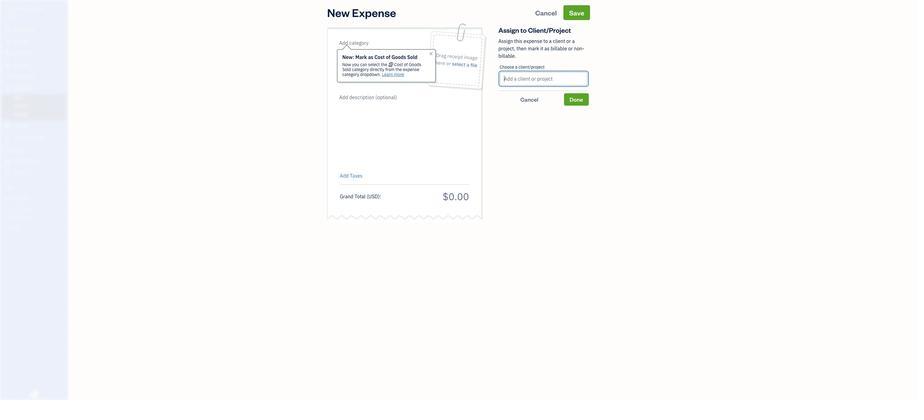 Task type: describe. For each thing, give the bounding box(es) containing it.
client image
[[4, 39, 11, 45]]

here
[[435, 59, 446, 66]]

apps image
[[5, 186, 66, 191]]

the inside cost of goods sold category directly from the expense category dropdown.
[[396, 67, 402, 72]]

dashboard image
[[4, 27, 11, 33]]

company
[[22, 6, 44, 12]]

mark
[[356, 54, 367, 60]]

0 vertical spatial of
[[386, 54, 391, 60]]

Description text field
[[337, 94, 466, 168]]

assign to client/project
[[499, 26, 572, 34]]

category down date in mm/dd/yyyy format text field
[[352, 67, 369, 72]]

(
[[367, 194, 369, 200]]

money image
[[4, 147, 11, 153]]

chart image
[[4, 158, 11, 165]]

0 vertical spatial or
[[567, 38, 571, 44]]

project image
[[4, 123, 11, 129]]

image
[[464, 54, 478, 61]]

assign this expense to a client or a project, then mark it as billable or non- billable.
[[499, 38, 585, 59]]

now you can select the
[[343, 62, 389, 67]]

new expense
[[327, 5, 396, 20]]

Date in MM/DD/YYYY format text field
[[340, 55, 380, 61]]

from
[[386, 67, 395, 72]]

select inside select a file
[[452, 61, 466, 68]]

grand total ( usd ):
[[340, 194, 381, 200]]

owner
[[5, 12, 16, 17]]

mark
[[528, 45, 540, 52]]

items and services image
[[5, 206, 66, 211]]

expense image
[[4, 86, 11, 92]]

done button
[[564, 93, 589, 106]]

settings image
[[5, 226, 66, 230]]

done
[[570, 96, 584, 103]]

taxes
[[350, 173, 363, 179]]

Add a client or project text field
[[501, 73, 587, 85]]

drag receipt image here or
[[435, 52, 478, 67]]

client
[[553, 38, 566, 44]]

it
[[541, 45, 544, 52]]

now
[[343, 62, 351, 67]]

more
[[394, 72, 404, 77]]

maria's company owner
[[5, 6, 44, 17]]

a inside 'element'
[[516, 64, 518, 70]]

assign for assign this expense to a client or a project, then mark it as billable or non- billable.
[[499, 38, 513, 44]]

receipt
[[448, 53, 464, 60]]

total
[[355, 194, 366, 200]]

usd
[[369, 194, 378, 200]]

freshbooks image
[[29, 391, 39, 398]]

expense
[[352, 5, 396, 20]]

then
[[517, 45, 527, 52]]

choose a client/project element
[[499, 60, 589, 91]]

billable.
[[499, 53, 516, 59]]

file
[[471, 62, 478, 69]]

category down now
[[343, 72, 359, 77]]

estimate image
[[4, 50, 11, 57]]

maria's
[[5, 6, 21, 12]]

main element
[[0, 0, 84, 401]]

0 vertical spatial cancel button
[[530, 5, 563, 20]]



Task type: locate. For each thing, give the bounding box(es) containing it.
cancel
[[536, 8, 557, 17], [521, 96, 539, 103]]

cancel button up client/project
[[530, 5, 563, 20]]

report image
[[4, 170, 11, 176]]

invoice image
[[4, 62, 11, 68]]

1 horizontal spatial sold
[[408, 54, 418, 60]]

0 horizontal spatial as
[[368, 54, 374, 60]]

to inside assign this expense to a client or a project, then mark it as billable or non- billable.
[[544, 38, 548, 44]]

1 vertical spatial sold
[[343, 67, 351, 72]]

goods left here
[[409, 62, 422, 67]]

Category text field
[[340, 39, 392, 47]]

assign for assign to client/project
[[499, 26, 520, 34]]

new
[[327, 5, 350, 20]]

goods inside cost of goods sold category directly from the expense category dropdown.
[[409, 62, 422, 67]]

0 vertical spatial goods
[[392, 54, 406, 60]]

of inside cost of goods sold category directly from the expense category dropdown.
[[404, 62, 408, 67]]

1 vertical spatial cancel
[[521, 96, 539, 103]]

0 vertical spatial as
[[545, 45, 550, 52]]

cancel button
[[530, 5, 563, 20], [499, 93, 561, 106]]

1 horizontal spatial the
[[396, 67, 402, 72]]

team members image
[[5, 196, 66, 201]]

sold inside cost of goods sold category directly from the expense category dropdown.
[[343, 67, 351, 72]]

or
[[567, 38, 571, 44], [569, 45, 573, 52], [447, 60, 452, 67]]

a left "client"
[[550, 38, 552, 44]]

0 horizontal spatial goods
[[392, 54, 406, 60]]

a right choose
[[516, 64, 518, 70]]

1 horizontal spatial to
[[544, 38, 548, 44]]

add taxes
[[340, 173, 363, 179]]

or right "client"
[[567, 38, 571, 44]]

0 vertical spatial expense
[[524, 38, 543, 44]]

0 horizontal spatial the
[[381, 62, 388, 67]]

select down new: mark as cost of goods sold
[[368, 62, 380, 67]]

0 horizontal spatial select
[[368, 62, 380, 67]]

1 horizontal spatial as
[[545, 45, 550, 52]]

0 horizontal spatial cost
[[375, 54, 385, 60]]

sold left the you
[[343, 67, 351, 72]]

1 vertical spatial cost
[[395, 62, 403, 67]]

payment image
[[4, 74, 11, 80]]

0 vertical spatial to
[[521, 26, 527, 34]]

1 horizontal spatial select
[[452, 61, 466, 68]]

2 assign from the top
[[499, 38, 513, 44]]

cancel up client/project
[[536, 8, 557, 17]]

cost inside cost of goods sold category directly from the expense category dropdown.
[[395, 62, 403, 67]]

1 vertical spatial or
[[569, 45, 573, 52]]

cost up more
[[395, 62, 403, 67]]

add
[[340, 173, 349, 179]]

expense
[[524, 38, 543, 44], [403, 67, 420, 72]]

cost
[[375, 54, 385, 60], [395, 62, 403, 67]]

1 vertical spatial to
[[544, 38, 548, 44]]

0 horizontal spatial of
[[386, 54, 391, 60]]

client/project
[[519, 64, 545, 70]]

close image
[[429, 51, 434, 56]]

assign up project,
[[499, 38, 513, 44]]

assign up this in the right of the page
[[499, 26, 520, 34]]

select
[[452, 61, 466, 68], [368, 62, 380, 67]]

0 vertical spatial assign
[[499, 26, 520, 34]]

dropdown.
[[360, 72, 381, 77]]

or left the non-
[[569, 45, 573, 52]]

1 assign from the top
[[499, 26, 520, 34]]

non-
[[574, 45, 585, 52]]

to
[[521, 26, 527, 34], [544, 38, 548, 44]]

add taxes button
[[340, 172, 363, 180]]

assign inside assign this expense to a client or a project, then mark it as billable or non- billable.
[[499, 38, 513, 44]]

the
[[381, 62, 388, 67], [396, 67, 402, 72]]

choose a client/project
[[500, 64, 545, 70]]

to down client/project
[[544, 38, 548, 44]]

grand
[[340, 194, 354, 200]]

0 horizontal spatial sold
[[343, 67, 351, 72]]

expense right from
[[403, 67, 420, 72]]

choose
[[500, 64, 515, 70]]

0 horizontal spatial to
[[521, 26, 527, 34]]

to up this in the right of the page
[[521, 26, 527, 34]]

expense inside assign this expense to a client or a project, then mark it as billable or non- billable.
[[524, 38, 543, 44]]

client/project
[[529, 26, 572, 34]]

1 vertical spatial as
[[368, 54, 374, 60]]

or right here
[[447, 60, 452, 67]]

new:
[[343, 54, 355, 60]]

select a file
[[452, 61, 478, 69]]

learn more
[[382, 72, 404, 77]]

select down receipt
[[452, 61, 466, 68]]

Amount (USD) text field
[[443, 190, 469, 203]]

learn
[[382, 72, 393, 77]]

as up now you can select the at the top left of page
[[368, 54, 374, 60]]

1 vertical spatial cancel button
[[499, 93, 561, 106]]

of up from
[[386, 54, 391, 60]]

1 vertical spatial of
[[404, 62, 408, 67]]

a
[[550, 38, 552, 44], [573, 38, 575, 44], [467, 62, 470, 68], [516, 64, 518, 70]]

select a file button
[[452, 60, 478, 69]]

1 horizontal spatial of
[[404, 62, 408, 67]]

sold
[[408, 54, 418, 60], [343, 67, 351, 72]]

cancel down add a client or project text field
[[521, 96, 539, 103]]

timer image
[[4, 135, 11, 141]]

cost up cost of goods sold category directly from the expense category dropdown.
[[375, 54, 385, 60]]

as inside assign this expense to a client or a project, then mark it as billable or non- billable.
[[545, 45, 550, 52]]

):
[[378, 194, 381, 200]]

can
[[360, 62, 367, 67]]

0 vertical spatial cost
[[375, 54, 385, 60]]

learn more link
[[382, 72, 404, 77]]

1 horizontal spatial expense
[[524, 38, 543, 44]]

expense inside cost of goods sold category directly from the expense category dropdown.
[[403, 67, 420, 72]]

1 vertical spatial goods
[[409, 62, 422, 67]]

save button
[[564, 5, 590, 20]]

a up the non-
[[573, 38, 575, 44]]

directly
[[370, 67, 385, 72]]

0 horizontal spatial expense
[[403, 67, 420, 72]]

1 vertical spatial assign
[[499, 38, 513, 44]]

as
[[545, 45, 550, 52], [368, 54, 374, 60]]

save
[[570, 8, 585, 17]]

the right from
[[396, 67, 402, 72]]

0 vertical spatial sold
[[408, 54, 418, 60]]

1 horizontal spatial cost
[[395, 62, 403, 67]]

cost of goods sold category directly from the expense category dropdown.
[[343, 62, 422, 77]]

category
[[352, 67, 369, 72], [343, 72, 359, 77]]

drag
[[436, 52, 447, 59]]

goods
[[392, 54, 406, 60], [409, 62, 422, 67]]

the down new: mark as cost of goods sold
[[381, 62, 388, 67]]

expense up mark
[[524, 38, 543, 44]]

sold left the close 'icon'
[[408, 54, 418, 60]]

this
[[515, 38, 523, 44]]

0 vertical spatial cancel
[[536, 8, 557, 17]]

goods up from
[[392, 54, 406, 60]]

of
[[386, 54, 391, 60], [404, 62, 408, 67]]

assign
[[499, 26, 520, 34], [499, 38, 513, 44]]

project,
[[499, 45, 516, 52]]

as right it
[[545, 45, 550, 52]]

or inside "drag receipt image here or"
[[447, 60, 452, 67]]

you
[[352, 62, 359, 67]]

1 vertical spatial expense
[[403, 67, 420, 72]]

cancel button down add a client or project text field
[[499, 93, 561, 106]]

bank connections image
[[5, 216, 66, 221]]

a inside select a file
[[467, 62, 470, 68]]

2 vertical spatial or
[[447, 60, 452, 67]]

a left file
[[467, 62, 470, 68]]

new: mark as cost of goods sold
[[343, 54, 418, 60]]

billable
[[551, 45, 568, 52]]

1 horizontal spatial goods
[[409, 62, 422, 67]]

of up more
[[404, 62, 408, 67]]



Task type: vqa. For each thing, say whether or not it's contained in the screenshot.
Maria's
yes



